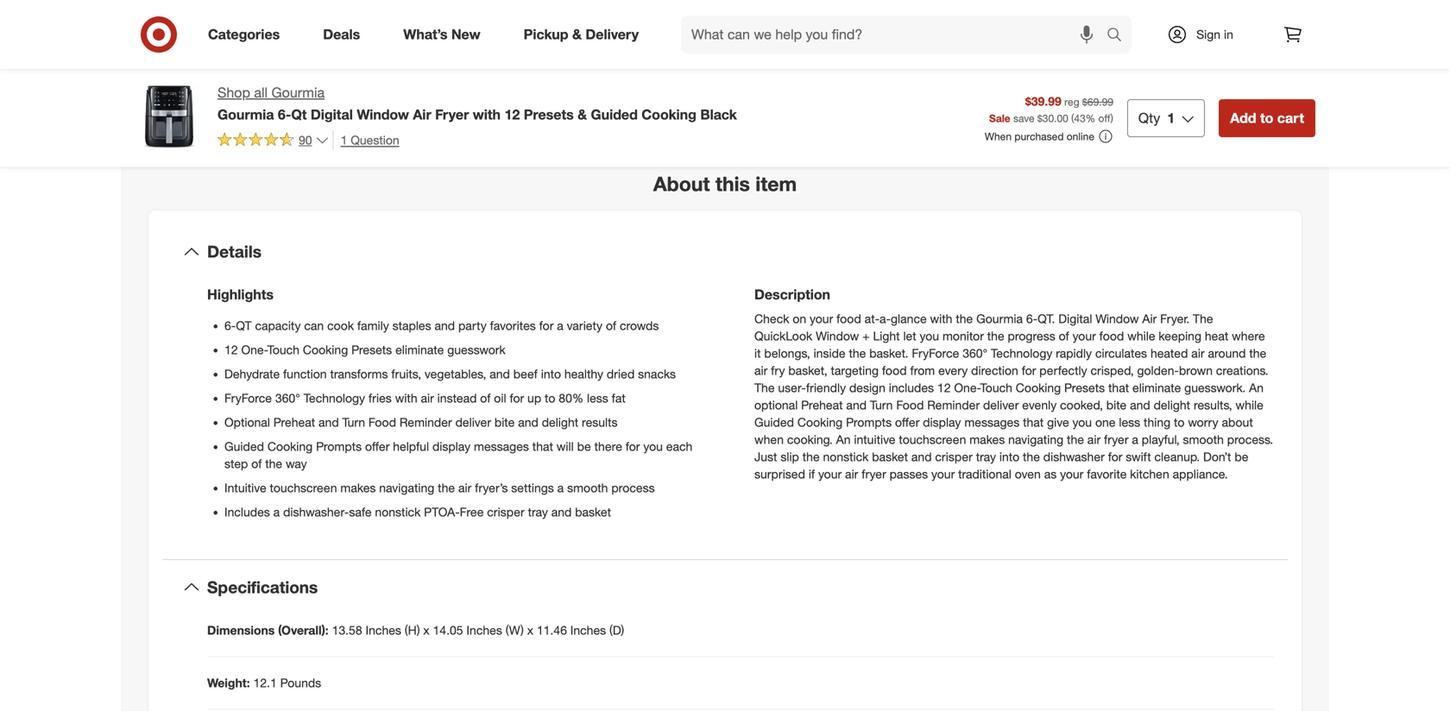 Task type: locate. For each thing, give the bounding box(es) containing it.
when purchased online
[[985, 130, 1095, 143]]

into up oven
[[1000, 450, 1020, 465]]

0 horizontal spatial to
[[545, 391, 556, 406]]

12.1
[[253, 676, 277, 691]]

qty 1
[[1139, 110, 1175, 126]]

1 vertical spatial nonstick
[[375, 505, 421, 520]]

1 horizontal spatial food
[[897, 398, 924, 413]]

6- inside shop all gourmia gourmia 6-qt digital window air fryer with 12 presets & guided cooking black
[[278, 106, 291, 123]]

inches left (d)
[[571, 623, 606, 638]]

guided down delivery
[[591, 106, 638, 123]]

for right direction
[[1022, 363, 1037, 378]]

prompts
[[846, 415, 892, 430], [316, 439, 362, 454]]

of left oil
[[480, 391, 491, 406]]

1 horizontal spatial makes
[[970, 432, 1005, 448]]

0 horizontal spatial basket
[[575, 505, 611, 520]]

0 horizontal spatial you
[[644, 439, 663, 454]]

digital inside shop all gourmia gourmia 6-qt digital window air fryer with 12 presets & guided cooking black
[[311, 106, 353, 123]]

1 horizontal spatial preheat
[[801, 398, 843, 413]]

offer inside guided cooking prompts offer helpful display messages that will be there for you each step of the way
[[365, 439, 390, 454]]

guided
[[591, 106, 638, 123], [755, 415, 794, 430], [225, 439, 264, 454]]

1 vertical spatial crisper
[[487, 505, 525, 520]]

technology down transforms
[[304, 391, 365, 406]]

1 x from the left
[[423, 623, 430, 638]]

1 vertical spatial turn
[[342, 415, 365, 430]]

fruits,
[[391, 367, 421, 382]]

(h)
[[405, 623, 420, 638]]

cleanup.
[[1155, 450, 1200, 465]]

1 vertical spatial smooth
[[567, 481, 608, 496]]

of inside description check on your food at-a-glance with the gourmia 6-qt. digital window air fryer. the quicklook window + light let you monitor the progress of your food while keeping heat where it belongs, inside the basket. fryforce 360° technology rapidly circulates heated air around the air fry basket, targeting food from every direction for perfectly crisped, golden-brown creations. the user-friendly design includes 12 one-touch cooking presets that eliminate guesswork. an optional preheat and turn food reminder deliver evenly cooked, bite and delight results, while guided cooking prompts offer display messages that give you one less thing to worry about when cooking. an intuitive touchscreen makes navigating the air fryer a playful, smooth process. just slip the nonstick basket and crisper tray into the dishwasher for swift cleanup. don't be surprised if your air fryer passes your traditional oven as your favorite kitchen appliance.
[[1059, 329, 1070, 344]]

0 vertical spatial to
[[1261, 110, 1274, 126]]

presets inside shop all gourmia gourmia 6-qt digital window air fryer with 12 presets & guided cooking black
[[524, 106, 574, 123]]

& right pickup
[[572, 26, 582, 43]]

1 horizontal spatial tray
[[976, 450, 996, 465]]

don't
[[1204, 450, 1232, 465]]

$69.99
[[1083, 95, 1114, 108]]

it
[[755, 346, 761, 361]]

for right there at the left
[[626, 439, 640, 454]]

when
[[985, 130, 1012, 143]]

eliminate down staples
[[396, 343, 444, 358]]

1 vertical spatial air
[[1143, 312, 1157, 327]]

delight up will
[[542, 415, 579, 430]]

the right monitor
[[988, 329, 1005, 344]]

air left fry
[[755, 363, 768, 378]]

to
[[1261, 110, 1274, 126], [545, 391, 556, 406], [1174, 415, 1185, 430]]

2 horizontal spatial 6-
[[1027, 312, 1038, 327]]

0 horizontal spatial turn
[[342, 415, 365, 430]]

0 horizontal spatial x
[[423, 623, 430, 638]]

fryforce
[[912, 346, 960, 361], [225, 391, 272, 406]]

12 down every
[[938, 381, 951, 396]]

family
[[357, 318, 389, 334]]

eliminate down golden-
[[1133, 381, 1181, 396]]

tray inside description check on your food at-a-glance with the gourmia 6-qt. digital window air fryer. the quicklook window + light let you monitor the progress of your food while keeping heat where it belongs, inside the basket. fryforce 360° technology rapidly circulates heated air around the air fry basket, targeting food from every direction for perfectly crisped, golden-brown creations. the user-friendly design includes 12 one-touch cooking presets that eliminate guesswork. an optional preheat and turn food reminder deliver evenly cooked, bite and delight results, while guided cooking prompts offer display messages that give you one less thing to worry about when cooking. an intuitive touchscreen makes navigating the air fryer a playful, smooth process. just slip the nonstick basket and crisper tray into the dishwasher for swift cleanup. don't be surprised if your air fryer passes your traditional oven as your favorite kitchen appliance.
[[976, 450, 996, 465]]

window
[[357, 106, 409, 123], [1096, 312, 1139, 327], [816, 329, 859, 344]]

0 horizontal spatial air
[[413, 106, 431, 123]]

and down up
[[518, 415, 539, 430]]

food inside description check on your food at-a-glance with the gourmia 6-qt. digital window air fryer. the quicklook window + light let you monitor the progress of your food while keeping heat where it belongs, inside the basket. fryforce 360° technology rapidly circulates heated air around the air fry basket, targeting food from every direction for perfectly crisped, golden-brown creations. the user-friendly design includes 12 one-touch cooking presets that eliminate guesswork. an optional preheat and turn food reminder deliver evenly cooked, bite and delight results, while guided cooking prompts offer display messages that give you one less thing to worry about when cooking. an intuitive touchscreen makes navigating the air fryer a playful, smooth process. just slip the nonstick basket and crisper tray into the dishwasher for swift cleanup. don't be surprised if your air fryer passes your traditional oven as your favorite kitchen appliance.
[[897, 398, 924, 413]]

1 horizontal spatial that
[[1023, 415, 1044, 430]]

navigating
[[1009, 432, 1064, 448], [379, 481, 435, 496]]

deliver inside description check on your food at-a-glance with the gourmia 6-qt. digital window air fryer. the quicklook window + light let you monitor the progress of your food while keeping heat where it belongs, inside the basket. fryforce 360° technology rapidly circulates heated air around the air fry basket, targeting food from every direction for perfectly crisped, golden-brown creations. the user-friendly design includes 12 one-touch cooking presets that eliminate guesswork. an optional preheat and turn food reminder deliver evenly cooked, bite and delight results, while guided cooking prompts offer display messages that give you one less thing to worry about when cooking. an intuitive touchscreen makes navigating the air fryer a playful, smooth process. just slip the nonstick basket and crisper tray into the dishwasher for swift cleanup. don't be surprised if your air fryer passes your traditional oven as your favorite kitchen appliance.
[[984, 398, 1019, 413]]

1 horizontal spatial while
[[1236, 398, 1264, 413]]

1 vertical spatial one-
[[954, 381, 981, 396]]

0 horizontal spatial technology
[[304, 391, 365, 406]]

1 horizontal spatial delight
[[1154, 398, 1191, 413]]

2 horizontal spatial inches
[[571, 623, 606, 638]]

crisper
[[935, 450, 973, 465], [487, 505, 525, 520]]

90 link
[[218, 130, 329, 151]]

air inside shop all gourmia gourmia 6-qt digital window air fryer with 12 presets & guided cooking black
[[413, 106, 431, 123]]

to inside description check on your food at-a-glance with the gourmia 6-qt. digital window air fryer. the quicklook window + light let you monitor the progress of your food while keeping heat where it belongs, inside the basket. fryforce 360° technology rapidly circulates heated air around the air fry basket, targeting food from every direction for perfectly crisped, golden-brown creations. the user-friendly design includes 12 one-touch cooking presets that eliminate guesswork. an optional preheat and turn food reminder deliver evenly cooked, bite and delight results, while guided cooking prompts offer display messages that give you one less thing to worry about when cooking. an intuitive touchscreen makes navigating the air fryer a playful, smooth process. just slip the nonstick basket and crisper tray into the dishwasher for swift cleanup. don't be surprised if your air fryer passes your traditional oven as your favorite kitchen appliance.
[[1174, 415, 1185, 430]]

vegetables,
[[425, 367, 486, 382]]

details
[[207, 242, 262, 262]]

add to cart
[[1231, 110, 1305, 126]]

0 vertical spatial that
[[1109, 381, 1130, 396]]

fryforce inside description check on your food at-a-glance with the gourmia 6-qt. digital window air fryer. the quicklook window + light let you monitor the progress of your food while keeping heat where it belongs, inside the basket. fryforce 360° technology rapidly circulates heated air around the air fry basket, targeting food from every direction for perfectly crisped, golden-brown creations. the user-friendly design includes 12 one-touch cooking presets that eliminate guesswork. an optional preheat and turn food reminder deliver evenly cooked, bite and delight results, while guided cooking prompts offer display messages that give you one less thing to worry about when cooking. an intuitive touchscreen makes navigating the air fryer a playful, smooth process. just slip the nonstick basket and crisper tray into the dishwasher for swift cleanup. don't be surprised if your air fryer passes your traditional oven as your favorite kitchen appliance.
[[912, 346, 960, 361]]

keeping
[[1159, 329, 1202, 344]]

with right fryer at top
[[473, 106, 501, 123]]

1 horizontal spatial eliminate
[[1133, 381, 1181, 396]]

monitor
[[943, 329, 984, 344]]

1 vertical spatial deliver
[[456, 415, 491, 430]]

crisper down 'fryer's'
[[487, 505, 525, 520]]

1 horizontal spatial you
[[920, 329, 940, 344]]

you right let
[[920, 329, 940, 344]]

you
[[920, 329, 940, 344], [1073, 415, 1092, 430], [644, 439, 663, 454]]

reminder down every
[[928, 398, 980, 413]]

less left fat
[[587, 391, 609, 406]]

14.05
[[433, 623, 463, 638]]

gourmia
[[272, 84, 325, 101], [218, 106, 274, 123], [977, 312, 1023, 327]]

messages inside guided cooking prompts offer helpful display messages that will be there for you each step of the way
[[474, 439, 529, 454]]

0 vertical spatial nonstick
[[823, 450, 869, 465]]

navigating down give
[[1009, 432, 1064, 448]]

oil
[[494, 391, 506, 406]]

0 vertical spatial reminder
[[928, 398, 980, 413]]

fryer down "intuitive"
[[862, 467, 887, 482]]

prompts up "intuitive"
[[846, 415, 892, 430]]

0 horizontal spatial presets
[[352, 343, 392, 358]]

x right (w)
[[527, 623, 534, 638]]

into right beef
[[541, 367, 561, 382]]

deals
[[323, 26, 360, 43]]

1 question link
[[333, 130, 400, 150]]

beef
[[514, 367, 538, 382]]

that left will
[[533, 439, 553, 454]]

cooking inside guided cooking prompts offer helpful display messages that will be there for you each step of the way
[[268, 439, 313, 454]]

cooking up way
[[268, 439, 313, 454]]

quicklook
[[755, 329, 813, 344]]

air left fryer at top
[[413, 106, 431, 123]]

the up ptoa-
[[438, 481, 455, 496]]

reminder down fryforce 360° technology fries with air instead of oil for up to 80% less fat
[[400, 415, 452, 430]]

food down includes
[[897, 398, 924, 413]]

food up circulates
[[1100, 329, 1125, 344]]

while up circulates
[[1128, 329, 1156, 344]]

that
[[1109, 381, 1130, 396], [1023, 415, 1044, 430], [533, 439, 553, 454]]

sponsored
[[1265, 99, 1316, 112]]

inches
[[366, 623, 401, 638], [467, 623, 502, 638], [571, 623, 606, 638]]

deliver
[[984, 398, 1019, 413], [456, 415, 491, 430]]

6- down highlights
[[225, 318, 236, 334]]

prompts up the safe
[[316, 439, 362, 454]]

1 vertical spatial basket
[[575, 505, 611, 520]]

0 horizontal spatial be
[[577, 439, 591, 454]]

one-
[[241, 343, 267, 358], [954, 381, 981, 396]]

& down gourmia 6-qt digital window air fryer with 12 presets &#38; guided cooking black, 6 of 12 image
[[578, 106, 587, 123]]

basket.
[[870, 346, 909, 361]]

if
[[809, 467, 815, 482]]

0 vertical spatial makes
[[970, 432, 1005, 448]]

nonstick right the safe
[[375, 505, 421, 520]]

0 horizontal spatial navigating
[[379, 481, 435, 496]]

6- inside description check on your food at-a-glance with the gourmia 6-qt. digital window air fryer. the quicklook window + light let you monitor the progress of your food while keeping heat where it belongs, inside the basket. fryforce 360° technology rapidly circulates heated air around the air fry basket, targeting food from every direction for perfectly crisped, golden-brown creations. the user-friendly design includes 12 one-touch cooking presets that eliminate guesswork. an optional preheat and turn food reminder deliver evenly cooked, bite and delight results, while guided cooking prompts offer display messages that give you one less thing to worry about when cooking. an intuitive touchscreen makes navigating the air fryer a playful, smooth process. just slip the nonstick basket and crisper tray into the dishwasher for swift cleanup. don't be surprised if your air fryer passes your traditional oven as your favorite kitchen appliance.
[[1027, 312, 1038, 327]]

deliver down instead at the left of page
[[456, 415, 491, 430]]

2 horizontal spatial with
[[930, 312, 953, 327]]

be down process.
[[1235, 450, 1249, 465]]

0 vertical spatial touchscreen
[[899, 432, 967, 448]]

window up question
[[357, 106, 409, 123]]

touch down capacity
[[267, 343, 300, 358]]

touch inside description check on your food at-a-glance with the gourmia 6-qt. digital window air fryer. the quicklook window + light let you monitor the progress of your food while keeping heat where it belongs, inside the basket. fryforce 360° technology rapidly circulates heated air around the air fry basket, targeting food from every direction for perfectly crisped, golden-brown creations. the user-friendly design includes 12 one-touch cooking presets that eliminate guesswork. an optional preheat and turn food reminder deliver evenly cooked, bite and delight results, while guided cooking prompts offer display messages that give you one less thing to worry about when cooking. an intuitive touchscreen makes navigating the air fryer a playful, smooth process. just slip the nonstick basket and crisper tray into the dishwasher for swift cleanup. don't be surprised if your air fryer passes your traditional oven as your favorite kitchen appliance.
[[981, 381, 1013, 396]]

presets down family
[[352, 343, 392, 358]]

touchscreen down way
[[270, 481, 337, 496]]

1 horizontal spatial into
[[1000, 450, 1020, 465]]

1 vertical spatial touchscreen
[[270, 481, 337, 496]]

0 horizontal spatial food
[[369, 415, 396, 430]]

6- up progress
[[1027, 312, 1038, 327]]

be inside description check on your food at-a-glance with the gourmia 6-qt. digital window air fryer. the quicklook window + light let you monitor the progress of your food while keeping heat where it belongs, inside the basket. fryforce 360° technology rapidly circulates heated air around the air fry basket, targeting food from every direction for perfectly crisped, golden-brown creations. the user-friendly design includes 12 one-touch cooking presets that eliminate guesswork. an optional preheat and turn food reminder deliver evenly cooked, bite and delight results, while guided cooking prompts offer display messages that give you one less thing to worry about when cooking. an intuitive touchscreen makes navigating the air fryer a playful, smooth process. just slip the nonstick basket and crisper tray into the dishwasher for swift cleanup. don't be surprised if your air fryer passes your traditional oven as your favorite kitchen appliance.
[[1235, 450, 1249, 465]]

1 vertical spatial display
[[433, 439, 471, 454]]

the
[[1193, 312, 1214, 327], [755, 381, 775, 396]]

2 vertical spatial 12
[[938, 381, 951, 396]]

fryer
[[435, 106, 469, 123]]

2 vertical spatial gourmia
[[977, 312, 1023, 327]]

1 horizontal spatial air
[[1143, 312, 1157, 327]]

1 horizontal spatial touchscreen
[[899, 432, 967, 448]]

x right (h)
[[423, 623, 430, 638]]

gourmia 6-qt digital window air fryer with 12 presets &#38; guided cooking black, 6 of 12 image
[[427, 0, 705, 79]]

food down basket.
[[882, 363, 907, 378]]

around
[[1208, 346, 1246, 361]]

messages up 'fryer's'
[[474, 439, 529, 454]]

0 vertical spatial guided
[[591, 106, 638, 123]]

brown
[[1180, 363, 1213, 378]]

to right add
[[1261, 110, 1274, 126]]

add to cart button
[[1219, 99, 1316, 137]]

makes up traditional
[[970, 432, 1005, 448]]

that down crisped,
[[1109, 381, 1130, 396]]

& inside shop all gourmia gourmia 6-qt digital window air fryer with 12 presets & guided cooking black
[[578, 106, 587, 123]]

0 horizontal spatial makes
[[341, 481, 376, 496]]

2 horizontal spatial food
[[1100, 329, 1125, 344]]

an down creations.
[[1250, 381, 1264, 396]]

cooking left black
[[642, 106, 697, 123]]

delight inside description check on your food at-a-glance with the gourmia 6-qt. digital window air fryer. the quicklook window + light let you monitor the progress of your food while keeping heat where it belongs, inside the basket. fryforce 360° technology rapidly circulates heated air around the air fry basket, targeting food from every direction for perfectly crisped, golden-brown creations. the user-friendly design includes 12 one-touch cooking presets that eliminate guesswork. an optional preheat and turn food reminder deliver evenly cooked, bite and delight results, while guided cooking prompts offer display messages that give you one less thing to worry about when cooking. an intuitive touchscreen makes navigating the air fryer a playful, smooth process. just slip the nonstick basket and crisper tray into the dishwasher for swift cleanup. don't be surprised if your air fryer passes your traditional oven as your favorite kitchen appliance.
[[1154, 398, 1191, 413]]

images
[[434, 103, 479, 120]]

that down evenly
[[1023, 415, 1044, 430]]

and left the party
[[435, 318, 455, 334]]

1 horizontal spatial deliver
[[984, 398, 1019, 413]]

reminder inside description check on your food at-a-glance with the gourmia 6-qt. digital window air fryer. the quicklook window + light let you monitor the progress of your food while keeping heat where it belongs, inside the basket. fryforce 360° technology rapidly circulates heated air around the air fry basket, targeting food from every direction for perfectly crisped, golden-brown creations. the user-friendly design includes 12 one-touch cooking presets that eliminate guesswork. an optional preheat and turn food reminder deliver evenly cooked, bite and delight results, while guided cooking prompts offer display messages that give you one less thing to worry about when cooking. an intuitive touchscreen makes navigating the air fryer a playful, smooth process. just slip the nonstick basket and crisper tray into the dishwasher for swift cleanup. don't be surprised if your air fryer passes your traditional oven as your favorite kitchen appliance.
[[928, 398, 980, 413]]

you down cooked,
[[1073, 415, 1092, 430]]

when
[[755, 432, 784, 448]]

playful,
[[1142, 432, 1180, 448]]

the left way
[[265, 457, 282, 472]]

food left at-
[[837, 312, 862, 327]]

cooking up evenly
[[1016, 381, 1061, 396]]

0 vertical spatial turn
[[870, 398, 893, 413]]

0 horizontal spatial less
[[587, 391, 609, 406]]

targeting
[[831, 363, 879, 378]]

cart
[[1278, 110, 1305, 126]]

qt
[[236, 318, 252, 334]]

touchscreen
[[899, 432, 967, 448], [270, 481, 337, 496]]

shop all gourmia gourmia 6-qt digital window air fryer with 12 presets & guided cooking black
[[218, 84, 737, 123]]

offer inside description check on your food at-a-glance with the gourmia 6-qt. digital window air fryer. the quicklook window + light let you monitor the progress of your food while keeping heat where it belongs, inside the basket. fryforce 360° technology rapidly circulates heated air around the air fry basket, targeting food from every direction for perfectly crisped, golden-brown creations. the user-friendly design includes 12 one-touch cooking presets that eliminate guesswork. an optional preheat and turn food reminder deliver evenly cooked, bite and delight results, while guided cooking prompts offer display messages that give you one less thing to worry about when cooking. an intuitive touchscreen makes navigating the air fryer a playful, smooth process. just slip the nonstick basket and crisper tray into the dishwasher for swift cleanup. don't be surprised if your air fryer passes your traditional oven as your favorite kitchen appliance.
[[895, 415, 920, 430]]

1 vertical spatial bite
[[495, 415, 515, 430]]

0 vertical spatial window
[[357, 106, 409, 123]]

messages
[[965, 415, 1020, 430], [474, 439, 529, 454]]

1 vertical spatial 12
[[225, 343, 238, 358]]

air inside description check on your food at-a-glance with the gourmia 6-qt. digital window air fryer. the quicklook window + light let you monitor the progress of your food while keeping heat where it belongs, inside the basket. fryforce 360° technology rapidly circulates heated air around the air fry basket, targeting food from every direction for perfectly crisped, golden-brown creations. the user-friendly design includes 12 one-touch cooking presets that eliminate guesswork. an optional preheat and turn food reminder deliver evenly cooked, bite and delight results, while guided cooking prompts offer display messages that give you one less thing to worry about when cooking. an intuitive touchscreen makes navigating the air fryer a playful, smooth process. just slip the nonstick basket and crisper tray into the dishwasher for swift cleanup. don't be surprised if your air fryer passes your traditional oven as your favorite kitchen appliance.
[[1143, 312, 1157, 327]]

1 horizontal spatial x
[[527, 623, 534, 638]]

display inside guided cooking prompts offer helpful display messages that will be there for you each step of the way
[[433, 439, 471, 454]]

an left "intuitive"
[[836, 432, 851, 448]]

0 horizontal spatial food
[[837, 312, 862, 327]]

what's new link
[[389, 16, 502, 54]]

party
[[459, 318, 487, 334]]

1 vertical spatial presets
[[352, 343, 392, 358]]

360° down monitor
[[963, 346, 988, 361]]

messages down direction
[[965, 415, 1020, 430]]

your right if at the bottom of the page
[[819, 467, 842, 482]]

dimensions (overall): 13.58 inches (h) x 14.05 inches (w) x 11.46 inches (d)
[[207, 623, 624, 638]]

cooking up cooking. on the right bottom of page
[[798, 415, 843, 430]]

while up the about
[[1236, 398, 1264, 413]]

2 horizontal spatial window
[[1096, 312, 1139, 327]]

of right the step
[[251, 457, 262, 472]]

will
[[557, 439, 574, 454]]

offer down includes
[[895, 415, 920, 430]]

0 horizontal spatial prompts
[[316, 439, 362, 454]]

highlights
[[207, 287, 274, 303]]

1 vertical spatial less
[[1119, 415, 1141, 430]]

guided down optional
[[755, 415, 794, 430]]

12
[[505, 106, 520, 123], [225, 343, 238, 358], [938, 381, 951, 396]]

1 vertical spatial digital
[[1059, 312, 1093, 327]]

presets down gourmia 6-qt digital window air fryer with 12 presets &#38; guided cooking black, 6 of 12 image
[[524, 106, 574, 123]]

0 horizontal spatial display
[[433, 439, 471, 454]]

360°
[[963, 346, 988, 361], [275, 391, 300, 406]]

turn down design
[[870, 398, 893, 413]]

intuitive
[[854, 432, 896, 448]]

1 horizontal spatial fryer
[[1104, 432, 1129, 448]]

1 left question
[[341, 132, 347, 148]]

gourmia up the qt
[[272, 84, 325, 101]]

technology down progress
[[991, 346, 1053, 361]]

1 vertical spatial the
[[755, 381, 775, 396]]

0 horizontal spatial the
[[755, 381, 775, 396]]

2 vertical spatial guided
[[225, 439, 264, 454]]

1 horizontal spatial messages
[[965, 415, 1020, 430]]

with
[[473, 106, 501, 123], [930, 312, 953, 327], [395, 391, 418, 406]]

belongs,
[[765, 346, 811, 361]]

window inside shop all gourmia gourmia 6-qt digital window air fryer with 12 presets & guided cooking black
[[357, 106, 409, 123]]

rapidly
[[1056, 346, 1092, 361]]

turn down transforms
[[342, 415, 365, 430]]

slip
[[781, 450, 799, 465]]

preheat up way
[[274, 415, 315, 430]]

bite down oil
[[495, 415, 515, 430]]

2 vertical spatial with
[[395, 391, 418, 406]]

can
[[304, 318, 324, 334]]

one- down every
[[954, 381, 981, 396]]

2 horizontal spatial presets
[[1065, 381, 1105, 396]]

1 vertical spatial &
[[578, 106, 587, 123]]

digital right the qt
[[311, 106, 353, 123]]

window up inside
[[816, 329, 859, 344]]

smooth
[[1183, 432, 1224, 448], [567, 481, 608, 496]]

less inside description check on your food at-a-glance with the gourmia 6-qt. digital window air fryer. the quicklook window + light let you monitor the progress of your food while keeping heat where it belongs, inside the basket. fryforce 360° technology rapidly circulates heated air around the air fry basket, targeting food from every direction for perfectly crisped, golden-brown creations. the user-friendly design includes 12 one-touch cooking presets that eliminate guesswork. an optional preheat and turn food reminder deliver evenly cooked, bite and delight results, while guided cooking prompts offer display messages that give you one less thing to worry about when cooking. an intuitive touchscreen makes navigating the air fryer a playful, smooth process. just slip the nonstick basket and crisper tray into the dishwasher for swift cleanup. don't be surprised if your air fryer passes your traditional oven as your favorite kitchen appliance.
[[1119, 415, 1141, 430]]

30.00
[[1043, 112, 1069, 125]]

0 vertical spatial with
[[473, 106, 501, 123]]

fryforce up optional
[[225, 391, 272, 406]]

preheat inside description check on your food at-a-glance with the gourmia 6-qt. digital window air fryer. the quicklook window + light let you monitor the progress of your food while keeping heat where it belongs, inside the basket. fryforce 360° technology rapidly circulates heated air around the air fry basket, targeting food from every direction for perfectly crisped, golden-brown creations. the user-friendly design includes 12 one-touch cooking presets that eliminate guesswork. an optional preheat and turn food reminder deliver evenly cooked, bite and delight results, while guided cooking prompts offer display messages that give you one less thing to worry about when cooking. an intuitive touchscreen makes navigating the air fryer a playful, smooth process. just slip the nonstick basket and crisper tray into the dishwasher for swift cleanup. don't be surprised if your air fryer passes your traditional oven as your favorite kitchen appliance.
[[801, 398, 843, 413]]

you left each
[[644, 439, 663, 454]]

1 vertical spatial into
[[1000, 450, 1020, 465]]

1 horizontal spatial guided
[[591, 106, 638, 123]]

0 vertical spatial air
[[413, 106, 431, 123]]

2 vertical spatial presets
[[1065, 381, 1105, 396]]

1 horizontal spatial bite
[[1107, 398, 1127, 413]]

2 horizontal spatial to
[[1261, 110, 1274, 126]]

a
[[557, 318, 564, 334], [1132, 432, 1139, 448], [558, 481, 564, 496], [273, 505, 280, 520]]

6- up 90 link on the left top of the page
[[278, 106, 291, 123]]

1 horizontal spatial inches
[[467, 623, 502, 638]]

inches left (h)
[[366, 623, 401, 638]]

just
[[755, 450, 778, 465]]

one- inside description check on your food at-a-glance with the gourmia 6-qt. digital window air fryer. the quicklook window + light let you monitor the progress of your food while keeping heat where it belongs, inside the basket. fryforce 360° technology rapidly circulates heated air around the air fry basket, targeting food from every direction for perfectly crisped, golden-brown creations. the user-friendly design includes 12 one-touch cooking presets that eliminate guesswork. an optional preheat and turn food reminder deliver evenly cooked, bite and delight results, while guided cooking prompts offer display messages that give you one less thing to worry about when cooking. an intuitive touchscreen makes navigating the air fryer a playful, smooth process. just slip the nonstick basket and crisper tray into the dishwasher for swift cleanup. don't be surprised if your air fryer passes your traditional oven as your favorite kitchen appliance.
[[954, 381, 981, 396]]

1 vertical spatial prompts
[[316, 439, 362, 454]]

0 horizontal spatial 360°
[[275, 391, 300, 406]]

with up monitor
[[930, 312, 953, 327]]

0 vertical spatial while
[[1128, 329, 1156, 344]]

glance
[[891, 312, 927, 327]]

presets
[[524, 106, 574, 123], [352, 343, 392, 358], [1065, 381, 1105, 396]]

2 vertical spatial that
[[533, 439, 553, 454]]

your right on
[[810, 312, 833, 327]]

1 horizontal spatial less
[[1119, 415, 1141, 430]]

variety
[[567, 318, 603, 334]]

of up rapidly
[[1059, 329, 1070, 344]]

purchased
[[1015, 130, 1064, 143]]

cooking inside shop all gourmia gourmia 6-qt digital window air fryer with 12 presets & guided cooking black
[[642, 106, 697, 123]]

bite inside description check on your food at-a-glance with the gourmia 6-qt. digital window air fryer. the quicklook window + light let you monitor the progress of your food while keeping heat where it belongs, inside the basket. fryforce 360° technology rapidly circulates heated air around the air fry basket, targeting food from every direction for perfectly crisped, golden-brown creations. the user-friendly design includes 12 one-touch cooking presets that eliminate guesswork. an optional preheat and turn food reminder deliver evenly cooked, bite and delight results, while guided cooking prompts offer display messages that give you one less thing to worry about when cooking. an intuitive touchscreen makes navigating the air fryer a playful, smooth process. just slip the nonstick basket and crisper tray into the dishwasher for swift cleanup. don't be surprised if your air fryer passes your traditional oven as your favorite kitchen appliance.
[[1107, 398, 1127, 413]]

cooking.
[[787, 432, 833, 448]]

1 horizontal spatial with
[[473, 106, 501, 123]]

1
[[1168, 110, 1175, 126], [341, 132, 347, 148]]

1 horizontal spatial crisper
[[935, 450, 973, 465]]

12 inside shop all gourmia gourmia 6-qt digital window air fryer with 12 presets & guided cooking black
[[505, 106, 520, 123]]

tray up traditional
[[976, 450, 996, 465]]

0 horizontal spatial nonstick
[[375, 505, 421, 520]]

display down optional preheat and turn food reminder deliver bite and delight results
[[433, 439, 471, 454]]

preheat down friendly
[[801, 398, 843, 413]]

less right one
[[1119, 415, 1141, 430]]

0 vertical spatial 12
[[505, 106, 520, 123]]

that inside guided cooking prompts offer helpful display messages that will be there for you each step of the way
[[533, 439, 553, 454]]

the up targeting
[[849, 346, 866, 361]]

give
[[1047, 415, 1070, 430]]

fryforce 360° technology fries with air instead of oil for up to 80% less fat
[[225, 391, 626, 406]]

turn
[[870, 398, 893, 413], [342, 415, 365, 430]]

1 horizontal spatial 360°
[[963, 346, 988, 361]]

crisped,
[[1091, 363, 1134, 378]]

0 horizontal spatial inches
[[366, 623, 401, 638]]

nonstick
[[823, 450, 869, 465], [375, 505, 421, 520]]

details button
[[162, 224, 1288, 280]]

0 vertical spatial crisper
[[935, 450, 973, 465]]

1 vertical spatial reminder
[[400, 415, 452, 430]]

deliver down direction
[[984, 398, 1019, 413]]

smooth inside description check on your food at-a-glance with the gourmia 6-qt. digital window air fryer. the quicklook window + light let you monitor the progress of your food while keeping heat where it belongs, inside the basket. fryforce 360° technology rapidly circulates heated air around the air fry basket, targeting food from every direction for perfectly crisped, golden-brown creations. the user-friendly design includes 12 one-touch cooking presets that eliminate guesswork. an optional preheat and turn food reminder deliver evenly cooked, bite and delight results, while guided cooking prompts offer display messages that give you one less thing to worry about when cooking. an intuitive touchscreen makes navigating the air fryer a playful, smooth process. just slip the nonstick basket and crisper tray into the dishwasher for swift cleanup. don't be surprised if your air fryer passes your traditional oven as your favorite kitchen appliance.
[[1183, 432, 1224, 448]]

1 horizontal spatial be
[[1235, 450, 1249, 465]]

0 vertical spatial touch
[[267, 343, 300, 358]]

guided cooking prompts offer helpful display messages that will be there for you each step of the way
[[225, 439, 693, 472]]

this
[[716, 172, 750, 196]]

a up swift
[[1132, 432, 1139, 448]]

perfectly
[[1040, 363, 1088, 378]]

the up optional
[[755, 381, 775, 396]]



Task type: describe. For each thing, give the bounding box(es) containing it.
pounds
[[280, 676, 321, 691]]

presets inside description check on your food at-a-glance with the gourmia 6-qt. digital window air fryer. the quicklook window + light let you monitor the progress of your food while keeping heat where it belongs, inside the basket. fryforce 360° technology rapidly circulates heated air around the air fry basket, targeting food from every direction for perfectly crisped, golden-brown creations. the user-friendly design includes 12 one-touch cooking presets that eliminate guesswork. an optional preheat and turn food reminder deliver evenly cooked, bite and delight results, while guided cooking prompts offer display messages that give you one less thing to worry about when cooking. an intuitive touchscreen makes navigating the air fryer a playful, smooth process. just slip the nonstick basket and crisper tray into the dishwasher for swift cleanup. don't be surprised if your air fryer passes your traditional oven as your favorite kitchen appliance.
[[1065, 381, 1105, 396]]

of inside guided cooking prompts offer helpful display messages that will be there for you each step of the way
[[251, 457, 262, 472]]

13.58
[[332, 623, 362, 638]]

intuitive touchscreen makes navigating the air fryer's settings a smooth process
[[225, 481, 655, 496]]

the up monitor
[[956, 312, 973, 327]]

progress
[[1008, 329, 1056, 344]]

0 horizontal spatial 6-
[[225, 318, 236, 334]]

sign in link
[[1153, 16, 1261, 54]]

for up "favorite"
[[1108, 450, 1123, 465]]

12 one-touch cooking presets eliminate guesswork
[[225, 343, 506, 358]]

1 vertical spatial window
[[1096, 312, 1139, 327]]

of right variety
[[606, 318, 617, 334]]

2 horizontal spatial that
[[1109, 381, 1130, 396]]

0 vertical spatial eliminate
[[396, 343, 444, 358]]

inside
[[814, 346, 846, 361]]

0 vertical spatial less
[[587, 391, 609, 406]]

about
[[654, 172, 710, 196]]

(w)
[[506, 623, 524, 638]]

pickup & delivery link
[[509, 16, 661, 54]]

off
[[1099, 112, 1111, 125]]

categories link
[[193, 16, 302, 54]]

more
[[399, 103, 431, 120]]

description
[[755, 287, 831, 303]]

item
[[756, 172, 797, 196]]

1 vertical spatial food
[[369, 415, 396, 430]]

guided inside guided cooking prompts offer helpful display messages that will be there for you each step of the way
[[225, 439, 264, 454]]

0 vertical spatial an
[[1250, 381, 1264, 396]]

gourmia inside description check on your food at-a-glance with the gourmia 6-qt. digital window air fryer. the quicklook window + light let you monitor the progress of your food while keeping heat where it belongs, inside the basket. fryforce 360° technology rapidly circulates heated air around the air fry basket, targeting food from every direction for perfectly crisped, golden-brown creations. the user-friendly design includes 12 one-touch cooking presets that eliminate guesswork. an optional preheat and turn food reminder deliver evenly cooked, bite and delight results, while guided cooking prompts offer display messages that give you one less thing to worry about when cooking. an intuitive touchscreen makes navigating the air fryer a playful, smooth process. just slip the nonstick basket and crisper tray into the dishwasher for swift cleanup. don't be surprised if your air fryer passes your traditional oven as your favorite kitchen appliance.
[[977, 312, 1023, 327]]

be inside guided cooking prompts offer helpful display messages that will be there for you each step of the way
[[577, 439, 591, 454]]

new
[[451, 26, 481, 43]]

the up oven
[[1023, 450, 1040, 465]]

on
[[793, 312, 807, 327]]

air right if at the bottom of the page
[[845, 467, 859, 482]]

2 x from the left
[[527, 623, 534, 638]]

touchscreen inside description check on your food at-a-glance with the gourmia 6-qt. digital window air fryer. the quicklook window + light let you monitor the progress of your food while keeping heat where it belongs, inside the basket. fryforce 360° technology rapidly circulates heated air around the air fry basket, targeting food from every direction for perfectly crisped, golden-brown creations. the user-friendly design includes 12 one-touch cooking presets that eliminate guesswork. an optional preheat and turn food reminder deliver evenly cooked, bite and delight results, while guided cooking prompts offer display messages that give you one less thing to worry about when cooking. an intuitive touchscreen makes navigating the air fryer a playful, smooth process. just slip the nonstick basket and crisper tray into the dishwasher for swift cleanup. don't be surprised if your air fryer passes your traditional oven as your favorite kitchen appliance.
[[899, 432, 967, 448]]

0 horizontal spatial fryer
[[862, 467, 887, 482]]

optional
[[225, 415, 270, 430]]

favorites
[[490, 318, 536, 334]]

weight:
[[207, 676, 250, 691]]

the up dishwasher
[[1067, 432, 1084, 448]]

with inside description check on your food at-a-glance with the gourmia 6-qt. digital window air fryer. the quicklook window + light let you monitor the progress of your food while keeping heat where it belongs, inside the basket. fryforce 360° technology rapidly circulates heated air around the air fry basket, targeting food from every direction for perfectly crisped, golden-brown creations. the user-friendly design includes 12 one-touch cooking presets that eliminate guesswork. an optional preheat and turn food reminder deliver evenly cooked, bite and delight results, while guided cooking prompts offer display messages that give you one less thing to worry about when cooking. an intuitive touchscreen makes navigating the air fryer a playful, smooth process. just slip the nonstick basket and crisper tray into the dishwasher for swift cleanup. don't be surprised if your air fryer passes your traditional oven as your favorite kitchen appliance.
[[930, 312, 953, 327]]

1 vertical spatial to
[[545, 391, 556, 406]]

qty
[[1139, 110, 1161, 126]]

a left variety
[[557, 318, 564, 334]]

categories
[[208, 26, 280, 43]]

let
[[904, 329, 917, 344]]

2 horizontal spatial you
[[1073, 415, 1092, 430]]

makes inside description check on your food at-a-glance with the gourmia 6-qt. digital window air fryer. the quicklook window + light let you monitor the progress of your food while keeping heat where it belongs, inside the basket. fryforce 360° technology rapidly circulates heated air around the air fry basket, targeting food from every direction for perfectly crisped, golden-brown creations. the user-friendly design includes 12 one-touch cooking presets that eliminate guesswork. an optional preheat and turn food reminder deliver evenly cooked, bite and delight results, while guided cooking prompts offer display messages that give you one less thing to worry about when cooking. an intuitive touchscreen makes navigating the air fryer a playful, smooth process. just slip the nonstick basket and crisper tray into the dishwasher for swift cleanup. don't be surprised if your air fryer passes your traditional oven as your favorite kitchen appliance.
[[970, 432, 1005, 448]]

appliance.
[[1173, 467, 1228, 482]]

and down function
[[319, 415, 339, 430]]

11.46
[[537, 623, 567, 638]]

to inside button
[[1261, 110, 1274, 126]]

0 horizontal spatial smooth
[[567, 481, 608, 496]]

(
[[1072, 112, 1075, 125]]

1 vertical spatial makes
[[341, 481, 376, 496]]

surprised
[[755, 467, 806, 482]]

What can we help you find? suggestions appear below search field
[[681, 16, 1111, 54]]

show
[[360, 103, 395, 120]]

one
[[1096, 415, 1116, 430]]

prompts inside guided cooking prompts offer helpful display messages that will be there for you each step of the way
[[316, 439, 362, 454]]

nonstick inside description check on your food at-a-glance with the gourmia 6-qt. digital window air fryer. the quicklook window + light let you monitor the progress of your food while keeping heat where it belongs, inside the basket. fryforce 360° technology rapidly circulates heated air around the air fry basket, targeting food from every direction for perfectly crisped, golden-brown creations. the user-friendly design includes 12 one-touch cooking presets that eliminate guesswork. an optional preheat and turn food reminder deliver evenly cooked, bite and delight results, while guided cooking prompts offer display messages that give you one less thing to worry about when cooking. an intuitive touchscreen makes navigating the air fryer a playful, smooth process. just slip the nonstick basket and crisper tray into the dishwasher for swift cleanup. don't be surprised if your air fryer passes your traditional oven as your favorite kitchen appliance.
[[823, 450, 869, 465]]

0 vertical spatial food
[[837, 312, 862, 327]]

guided inside shop all gourmia gourmia 6-qt digital window air fryer with 12 presets & guided cooking black
[[591, 106, 638, 123]]

with inside shop all gourmia gourmia 6-qt digital window air fryer with 12 presets & guided cooking black
[[473, 106, 501, 123]]

dishwasher-
[[283, 505, 349, 520]]

(d)
[[610, 623, 624, 638]]

transforms
[[330, 367, 388, 382]]

light
[[873, 329, 900, 344]]

at-
[[865, 312, 880, 327]]

from
[[911, 363, 935, 378]]

function
[[283, 367, 327, 382]]

circulates
[[1096, 346, 1148, 361]]

into inside description check on your food at-a-glance with the gourmia 6-qt. digital window air fryer. the quicklook window + light let you monitor the progress of your food while keeping heat where it belongs, inside the basket. fryforce 360° technology rapidly circulates heated air around the air fry basket, targeting food from every direction for perfectly crisped, golden-brown creations. the user-friendly design includes 12 one-touch cooking presets that eliminate guesswork. an optional preheat and turn food reminder deliver evenly cooked, bite and delight results, while guided cooking prompts offer display messages that give you one less thing to worry about when cooking. an intuitive touchscreen makes navigating the air fryer a playful, smooth process. just slip the nonstick basket and crisper tray into the dishwasher for swift cleanup. don't be surprised if your air fryer passes your traditional oven as your favorite kitchen appliance.
[[1000, 450, 1020, 465]]

and up thing
[[1130, 398, 1151, 413]]

guesswork.
[[1185, 381, 1246, 396]]

dehydrate function transforms fruits, vegetables, and beef into healthy dried snacks
[[225, 367, 676, 382]]

basket inside description check on your food at-a-glance with the gourmia 6-qt. digital window air fryer. the quicklook window + light let you monitor the progress of your food while keeping heat where it belongs, inside the basket. fryforce 360° technology rapidly circulates heated air around the air fry basket, targeting food from every direction for perfectly crisped, golden-brown creations. the user-friendly design includes 12 one-touch cooking presets that eliminate guesswork. an optional preheat and turn food reminder deliver evenly cooked, bite and delight results, while guided cooking prompts offer display messages that give you one less thing to worry about when cooking. an intuitive touchscreen makes navigating the air fryer a playful, smooth process. just slip the nonstick basket and crisper tray into the dishwasher for swift cleanup. don't be surprised if your air fryer passes your traditional oven as your favorite kitchen appliance.
[[872, 450, 908, 465]]

results,
[[1194, 398, 1233, 413]]

search button
[[1099, 16, 1141, 57]]

and up oil
[[490, 367, 510, 382]]

$39.99 reg $69.99 sale save $ 30.00 ( 43 % off )
[[990, 94, 1114, 125]]

and down settings
[[552, 505, 572, 520]]

gourmia 6-qt digital window air fryer with 12 presets &#38; guided cooking black, 5 of 12 image
[[135, 0, 413, 79]]

the up if at the bottom of the page
[[803, 450, 820, 465]]

dried
[[607, 367, 635, 382]]

all
[[254, 84, 268, 101]]

turn inside description check on your food at-a-glance with the gourmia 6-qt. digital window air fryer. the quicklook window + light let you monitor the progress of your food while keeping heat where it belongs, inside the basket. fryforce 360° technology rapidly circulates heated air around the air fry basket, targeting food from every direction for perfectly crisped, golden-brown creations. the user-friendly design includes 12 one-touch cooking presets that eliminate guesswork. an optional preheat and turn food reminder deliver evenly cooked, bite and delight results, while guided cooking prompts offer display messages that give you one less thing to worry about when cooking. an intuitive touchscreen makes navigating the air fryer a playful, smooth process. just slip the nonstick basket and crisper tray into the dishwasher for swift cleanup. don't be surprised if your air fryer passes your traditional oven as your favorite kitchen appliance.
[[870, 398, 893, 413]]

settings
[[511, 481, 554, 496]]

$
[[1038, 112, 1043, 125]]

dehydrate
[[225, 367, 280, 382]]

cooking down can
[[303, 343, 348, 358]]

eliminate inside description check on your food at-a-glance with the gourmia 6-qt. digital window air fryer. the quicklook window + light let you monitor the progress of your food while keeping heat where it belongs, inside the basket. fryforce 360° technology rapidly circulates heated air around the air fry basket, targeting food from every direction for perfectly crisped, golden-brown creations. the user-friendly design includes 12 one-touch cooking presets that eliminate guesswork. an optional preheat and turn food reminder deliver evenly cooked, bite and delight results, while guided cooking prompts offer display messages that give you one less thing to worry about when cooking. an intuitive touchscreen makes navigating the air fryer a playful, smooth process. just slip the nonstick basket and crisper tray into the dishwasher for swift cleanup. don't be surprised if your air fryer passes your traditional oven as your favorite kitchen appliance.
[[1133, 381, 1181, 396]]

as
[[1045, 467, 1057, 482]]

reg
[[1065, 95, 1080, 108]]

and up passes
[[912, 450, 932, 465]]

dishwasher
[[1044, 450, 1105, 465]]

0 horizontal spatial while
[[1128, 329, 1156, 344]]

golden-
[[1138, 363, 1180, 378]]

0 vertical spatial fryer
[[1104, 432, 1129, 448]]

a right settings
[[558, 481, 564, 496]]

way
[[286, 457, 307, 472]]

fat
[[612, 391, 626, 406]]

3 inches from the left
[[571, 623, 606, 638]]

for inside guided cooking prompts offer helpful display messages that will be there for you each step of the way
[[626, 439, 640, 454]]

air up free
[[458, 481, 472, 496]]

1 horizontal spatial food
[[882, 363, 907, 378]]

the inside guided cooking prompts offer helpful display messages that will be there for you each step of the way
[[265, 457, 282, 472]]

0 horizontal spatial fryforce
[[225, 391, 272, 406]]

heat
[[1205, 329, 1229, 344]]

0 horizontal spatial one-
[[241, 343, 267, 358]]

and down design
[[847, 398, 867, 413]]

0 horizontal spatial delight
[[542, 415, 579, 430]]

your up rapidly
[[1073, 329, 1096, 344]]

optional
[[755, 398, 798, 413]]

display inside description check on your food at-a-glance with the gourmia 6-qt. digital window air fryer. the quicklook window + light let you monitor the progress of your food while keeping heat where it belongs, inside the basket. fryforce 360° technology rapidly circulates heated air around the air fry basket, targeting food from every direction for perfectly crisped, golden-brown creations. the user-friendly design includes 12 one-touch cooking presets that eliminate guesswork. an optional preheat and turn food reminder deliver evenly cooked, bite and delight results, while guided cooking prompts offer display messages that give you one less thing to worry about when cooking. an intuitive touchscreen makes navigating the air fryer a playful, smooth process. just slip the nonstick basket and crisper tray into the dishwasher for swift cleanup. don't be surprised if your air fryer passes your traditional oven as your favorite kitchen appliance.
[[923, 415, 961, 430]]

sign
[[1197, 27, 1221, 42]]

for right favorites
[[539, 318, 554, 334]]

digital inside description check on your food at-a-glance with the gourmia 6-qt. digital window air fryer. the quicklook window + light let you monitor the progress of your food while keeping heat where it belongs, inside the basket. fryforce 360° technology rapidly circulates heated air around the air fry basket, targeting food from every direction for perfectly crisped, golden-brown creations. the user-friendly design includes 12 one-touch cooking presets that eliminate guesswork. an optional preheat and turn food reminder deliver evenly cooked, bite and delight results, while guided cooking prompts offer display messages that give you one less thing to worry about when cooking. an intuitive touchscreen makes navigating the air fryer a playful, smooth process. just slip the nonstick basket and crisper tray into the dishwasher for swift cleanup. don't be surprised if your air fryer passes your traditional oven as your favorite kitchen appliance.
[[1059, 312, 1093, 327]]

0 vertical spatial gourmia
[[272, 84, 325, 101]]

sale
[[990, 112, 1011, 125]]

fryer's
[[475, 481, 508, 496]]

evenly
[[1023, 398, 1057, 413]]

black
[[701, 106, 737, 123]]

1 horizontal spatial the
[[1193, 312, 1214, 327]]

dimensions
[[207, 623, 275, 638]]

navigating inside description check on your food at-a-glance with the gourmia 6-qt. digital window air fryer. the quicklook window + light let you monitor the progress of your food while keeping heat where it belongs, inside the basket. fryforce 360° technology rapidly circulates heated air around the air fry basket, targeting food from every direction for perfectly crisped, golden-brown creations. the user-friendly design includes 12 one-touch cooking presets that eliminate guesswork. an optional preheat and turn food reminder deliver evenly cooked, bite and delight results, while guided cooking prompts offer display messages that give you one less thing to worry about when cooking. an intuitive touchscreen makes navigating the air fryer a playful, smooth process. just slip the nonstick basket and crisper tray into the dishwasher for swift cleanup. don't be surprised if your air fryer passes your traditional oven as your favorite kitchen appliance.
[[1009, 432, 1064, 448]]

every
[[939, 363, 968, 378]]

image gallery element
[[135, 0, 705, 131]]

cook
[[327, 318, 354, 334]]

0 vertical spatial &
[[572, 26, 582, 43]]

0 horizontal spatial into
[[541, 367, 561, 382]]

instead
[[438, 391, 477, 406]]

swift
[[1126, 450, 1152, 465]]

kitchen
[[1131, 467, 1170, 482]]

creations.
[[1217, 363, 1269, 378]]

your down dishwasher
[[1060, 467, 1084, 482]]

360° inside description check on your food at-a-glance with the gourmia 6-qt. digital window air fryer. the quicklook window + light let you monitor the progress of your food while keeping heat where it belongs, inside the basket. fryforce 360° technology rapidly circulates heated air around the air fry basket, targeting food from every direction for perfectly crisped, golden-brown creations. the user-friendly design includes 12 one-touch cooking presets that eliminate guesswork. an optional preheat and turn food reminder deliver evenly cooked, bite and delight results, while guided cooking prompts offer display messages that give you one less thing to worry about when cooking. an intuitive touchscreen makes navigating the air fryer a playful, smooth process. just slip the nonstick basket and crisper tray into the dishwasher for swift cleanup. don't be surprised if your air fryer passes your traditional oven as your favorite kitchen appliance.
[[963, 346, 988, 361]]

12 inside description check on your food at-a-glance with the gourmia 6-qt. digital window air fryer. the quicklook window + light let you monitor the progress of your food while keeping heat where it belongs, inside the basket. fryforce 360° technology rapidly circulates heated air around the air fry basket, targeting food from every direction for perfectly crisped, golden-brown creations. the user-friendly design includes 12 one-touch cooking presets that eliminate guesswork. an optional preheat and turn food reminder deliver evenly cooked, bite and delight results, while guided cooking prompts offer display messages that give you one less thing to worry about when cooking. an intuitive touchscreen makes navigating the air fryer a playful, smooth process. just slip the nonstick basket and crisper tray into the dishwasher for swift cleanup. don't be surprised if your air fryer passes your traditional oven as your favorite kitchen appliance.
[[938, 381, 951, 396]]

the down "where"
[[1250, 346, 1267, 361]]

air down one
[[1088, 432, 1101, 448]]

air up optional preheat and turn food reminder deliver bite and delight results
[[421, 391, 434, 406]]

1 inches from the left
[[366, 623, 401, 638]]

crisper inside description check on your food at-a-glance with the gourmia 6-qt. digital window air fryer. the quicklook window + light let you monitor the progress of your food while keeping heat where it belongs, inside the basket. fryforce 360° technology rapidly circulates heated air around the air fry basket, targeting food from every direction for perfectly crisped, golden-brown creations. the user-friendly design includes 12 one-touch cooking presets that eliminate guesswork. an optional preheat and turn food reminder deliver evenly cooked, bite and delight results, while guided cooking prompts offer display messages that give you one less thing to worry about when cooking. an intuitive touchscreen makes navigating the air fryer a playful, smooth process. just slip the nonstick basket and crisper tray into the dishwasher for swift cleanup. don't be surprised if your air fryer passes your traditional oven as your favorite kitchen appliance.
[[935, 450, 973, 465]]

air up brown
[[1192, 346, 1205, 361]]

1 vertical spatial gourmia
[[218, 106, 274, 123]]

you inside guided cooking prompts offer helpful display messages that will be there for you each step of the way
[[644, 439, 663, 454]]

your right passes
[[932, 467, 955, 482]]

there
[[595, 439, 622, 454]]

a inside description check on your food at-a-glance with the gourmia 6-qt. digital window air fryer. the quicklook window + light let you monitor the progress of your food while keeping heat where it belongs, inside the basket. fryforce 360° technology rapidly circulates heated air around the air fry basket, targeting food from every direction for perfectly crisped, golden-brown creations. the user-friendly design includes 12 one-touch cooking presets that eliminate guesswork. an optional preheat and turn food reminder deliver evenly cooked, bite and delight results, while guided cooking prompts offer display messages that give you one less thing to worry about when cooking. an intuitive touchscreen makes navigating the air fryer a playful, smooth process. just slip the nonstick basket and crisper tray into the dishwasher for swift cleanup. don't be surprised if your air fryer passes your traditional oven as your favorite kitchen appliance.
[[1132, 432, 1139, 448]]

for right oil
[[510, 391, 524, 406]]

show more images
[[360, 103, 479, 120]]

advertisement region
[[746, 32, 1316, 98]]

2 inches from the left
[[467, 623, 502, 638]]

in
[[1224, 27, 1234, 42]]

technology inside description check on your food at-a-glance with the gourmia 6-qt. digital window air fryer. the quicklook window + light let you monitor the progress of your food while keeping heat where it belongs, inside the basket. fryforce 360° technology rapidly circulates heated air around the air fry basket, targeting food from every direction for perfectly crisped, golden-brown creations. the user-friendly design includes 12 one-touch cooking presets that eliminate guesswork. an optional preheat and turn food reminder deliver evenly cooked, bite and delight results, while guided cooking prompts offer display messages that give you one less thing to worry about when cooking. an intuitive touchscreen makes navigating the air fryer a playful, smooth process. just slip the nonstick basket and crisper tray into the dishwasher for swift cleanup. don't be surprised if your air fryer passes your traditional oven as your favorite kitchen appliance.
[[991, 346, 1053, 361]]

prompts inside description check on your food at-a-glance with the gourmia 6-qt. digital window air fryer. the quicklook window + light let you monitor the progress of your food while keeping heat where it belongs, inside the basket. fryforce 360° technology rapidly circulates heated air around the air fry basket, targeting food from every direction for perfectly crisped, golden-brown creations. the user-friendly design includes 12 one-touch cooking presets that eliminate guesswork. an optional preheat and turn food reminder deliver evenly cooked, bite and delight results, while guided cooking prompts offer display messages that give you one less thing to worry about when cooking. an intuitive touchscreen makes navigating the air fryer a playful, smooth process. just slip the nonstick basket and crisper tray into the dishwasher for swift cleanup. don't be surprised if your air fryer passes your traditional oven as your favorite kitchen appliance.
[[846, 415, 892, 430]]

save
[[1014, 112, 1035, 125]]

a right includes
[[273, 505, 280, 520]]

1 vertical spatial tray
[[528, 505, 548, 520]]

what's
[[403, 26, 448, 43]]

guided inside description check on your food at-a-glance with the gourmia 6-qt. digital window air fryer. the quicklook window + light let you monitor the progress of your food while keeping heat where it belongs, inside the basket. fryforce 360° technology rapidly circulates heated air around the air fry basket, targeting food from every direction for perfectly crisped, golden-brown creations. the user-friendly design includes 12 one-touch cooking presets that eliminate guesswork. an optional preheat and turn food reminder deliver evenly cooked, bite and delight results, while guided cooking prompts offer display messages that give you one less thing to worry about when cooking. an intuitive touchscreen makes navigating the air fryer a playful, smooth process. just slip the nonstick basket and crisper tray into the dishwasher for swift cleanup. don't be surprised if your air fryer passes your traditional oven as your favorite kitchen appliance.
[[755, 415, 794, 430]]

qt.
[[1038, 312, 1056, 327]]

weight: 12.1 pounds
[[207, 676, 321, 691]]

user-
[[778, 381, 806, 396]]

1 horizontal spatial 1
[[1168, 110, 1175, 126]]

1 vertical spatial 1
[[341, 132, 347, 148]]

image of gourmia 6-qt digital window air fryer with 12 presets & guided cooking black image
[[135, 83, 204, 152]]

1 vertical spatial that
[[1023, 415, 1044, 430]]

1 vertical spatial an
[[836, 432, 851, 448]]

messages inside description check on your food at-a-glance with the gourmia 6-qt. digital window air fryer. the quicklook window + light let you monitor the progress of your food while keeping heat where it belongs, inside the basket. fryforce 360° technology rapidly circulates heated air around the air fry basket, targeting food from every direction for perfectly crisped, golden-brown creations. the user-friendly design includes 12 one-touch cooking presets that eliminate guesswork. an optional preheat and turn food reminder deliver evenly cooked, bite and delight results, while guided cooking prompts offer display messages that give you one less thing to worry about when cooking. an intuitive touchscreen makes navigating the air fryer a playful, smooth process. just slip the nonstick basket and crisper tray into the dishwasher for swift cleanup. don't be surprised if your air fryer passes your traditional oven as your favorite kitchen appliance.
[[965, 415, 1020, 430]]

0 horizontal spatial 12
[[225, 343, 238, 358]]

2 vertical spatial window
[[816, 329, 859, 344]]

0 horizontal spatial reminder
[[400, 415, 452, 430]]

fryer.
[[1161, 312, 1190, 327]]

1 vertical spatial preheat
[[274, 415, 315, 430]]

process.
[[1228, 432, 1274, 448]]

up
[[528, 391, 542, 406]]

about this item
[[654, 172, 797, 196]]

1 vertical spatial 360°
[[275, 391, 300, 406]]

0 horizontal spatial with
[[395, 391, 418, 406]]



Task type: vqa. For each thing, say whether or not it's contained in the screenshot.
the Glasses in Glasses Accessories link
no



